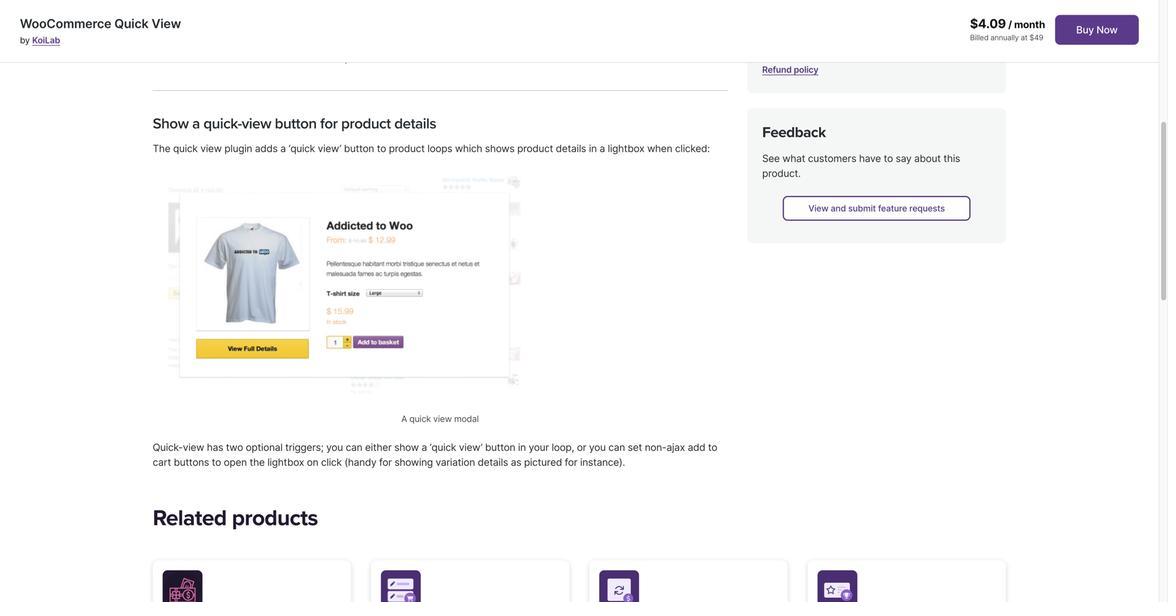 Task type: locate. For each thing, give the bounding box(es) containing it.
0 horizontal spatial quick
[[173, 142, 198, 155]]

or inside quick-view has two optional triggers; you can either show a 'quick view' button in your loop, or you can set non-ajax add to cart buttons to open the lightbox on click (handy for showing variation details as pictured for instance).
[[577, 441, 586, 453]]

0 vertical spatial view
[[152, 16, 181, 31]]

our down day
[[819, 50, 832, 60]]

this
[[944, 152, 960, 164]]

refund policy link
[[762, 64, 819, 75]]

view up buttons
[[183, 441, 204, 453]]

show for show a quick-view button for product details
[[153, 115, 189, 133]]

related
[[153, 505, 227, 532]]

related products
[[153, 505, 318, 532]]

see
[[762, 152, 780, 164]]

you up instance).
[[589, 441, 606, 453]]

product inside show a quick-view button to view product details and add to cart via lightbox popup
[[392, 0, 446, 3]]

ajax
[[667, 441, 685, 453]]

1 horizontal spatial our
[[849, 25, 862, 36]]

money-
[[837, 37, 868, 48]]

feedback
[[762, 123, 826, 141]]

performance
[[870, 102, 922, 113]]

the quick view plugin adds a 'quick view' button to product loops which shows product details in a lightbox when clicked:
[[153, 142, 710, 155]]

buy now
[[1076, 24, 1118, 36]]

lightbox left when
[[608, 142, 645, 155]]

0 horizontal spatial in
[[518, 441, 526, 453]]

now
[[1097, 24, 1118, 36]]

0 vertical spatial or
[[872, 50, 881, 60]]

or down back
[[872, 50, 881, 60]]

0 horizontal spatial our
[[819, 50, 832, 60]]

back
[[868, 37, 887, 48]]

to left the say
[[884, 152, 893, 164]]

quick-
[[208, 0, 251, 3], [203, 115, 242, 133]]

view left submit
[[809, 203, 829, 214]]

0 vertical spatial and
[[500, 0, 526, 3]]

you up click
[[326, 441, 343, 453]]

and inside store content and customizations
[[885, 55, 900, 66]]

0 vertical spatial in
[[839, 25, 846, 36]]

lightbox
[[635, 0, 691, 3], [608, 142, 645, 155], [267, 456, 304, 468]]

we
[[762, 37, 774, 48]]

view left the 'plugin'
[[200, 142, 222, 155]]

to right ajax
[[708, 441, 717, 453]]

show inside show a quick-view button to view product details and add to cart via lightbox popup
[[153, 0, 191, 3]]

0 vertical spatial 'quick
[[289, 142, 315, 155]]

0 horizontal spatial view'
[[318, 142, 341, 155]]

/
[[1008, 18, 1012, 30]]

to inside see what customers have to say about this product.
[[884, 152, 893, 164]]

view left modal
[[433, 414, 452, 424]]

1 horizontal spatial and
[[831, 203, 846, 214]]

month
[[1014, 18, 1045, 30]]

0 vertical spatial add
[[530, 0, 557, 3]]

woocommerce
[[20, 16, 111, 31], [864, 25, 926, 36]]

0 vertical spatial show
[[153, 0, 191, 3]]

1 vertical spatial or
[[577, 441, 586, 453]]

'quick inside quick-view has two optional triggers; you can either show a 'quick view' button in your loop, or you can set non-ajax add to cart buttons to open the lightbox on click (handy for showing variation details as pictured for instance).
[[430, 441, 456, 453]]

koilab
[[32, 35, 60, 45]]

quick- inside show a quick-view button to view product details and add to cart via lightbox popup
[[208, 0, 251, 3]]

instance).
[[580, 456, 625, 468]]

1 can from the left
[[346, 441, 362, 453]]

the
[[153, 142, 170, 155]]

1 horizontal spatial products
[[834, 50, 870, 60]]

'quick down show a quick-view button for product details
[[289, 142, 315, 155]]

quick right a
[[409, 414, 431, 424]]

quick
[[173, 142, 198, 155], [409, 414, 431, 424]]

2 vertical spatial lightbox
[[267, 456, 304, 468]]

13
[[192, 54, 202, 64]]

0 horizontal spatial view
[[152, 16, 181, 31]]

1 vertical spatial quick
[[409, 414, 431, 424]]

or
[[872, 50, 881, 60], [577, 441, 586, 453]]

1 vertical spatial view'
[[459, 441, 482, 453]]

show up the on the top of the page
[[153, 115, 189, 133]]

1 horizontal spatial quick
[[409, 414, 431, 424]]

$4.09 / month billed annually at $49
[[970, 16, 1045, 42]]

or right 'loop,'
[[577, 441, 586, 453]]

requests
[[909, 203, 945, 214]]

view' up the variation
[[459, 441, 482, 453]]

in
[[839, 25, 846, 36], [589, 142, 597, 155], [518, 441, 526, 453]]

can up (handy
[[346, 441, 362, 453]]

or inside we're so confident in our woocommerce offering that we offer a 30-day money-back guarantee if you are unhappy with our products or service. refund policy
[[872, 50, 881, 60]]

products down the
[[232, 505, 318, 532]]

non-
[[645, 441, 667, 453]]

can
[[346, 441, 362, 453], [609, 441, 625, 453]]

view
[[251, 0, 283, 3], [355, 0, 388, 3], [242, 115, 271, 133], [200, 142, 222, 155], [433, 414, 452, 424], [183, 441, 204, 453]]

0 horizontal spatial or
[[577, 441, 586, 453]]

lightbox inside quick-view has two optional triggers; you can either show a 'quick view' button in your loop, or you can set non-ajax add to cart buttons to open the lightbox on click (handy for showing variation details as pictured for instance).
[[267, 456, 304, 468]]

to
[[337, 0, 351, 3], [561, 0, 575, 3], [377, 142, 386, 155], [884, 152, 893, 164], [708, 441, 717, 453], [212, 456, 221, 468]]

a inside we're so confident in our woocommerce offering that we offer a 30-day money-back guarantee if you are unhappy with our products or service. refund policy
[[798, 37, 803, 48]]

1 vertical spatial 'quick
[[430, 441, 456, 453]]

and inside show a quick-view button to view product details and add to cart via lightbox popup
[[500, 0, 526, 3]]

1 vertical spatial cart
[[153, 456, 171, 468]]

a quick view modal
[[401, 414, 479, 424]]

1 vertical spatial in
[[589, 142, 597, 155]]

quick
[[114, 16, 149, 31]]

our
[[849, 25, 862, 36], [819, 50, 832, 60]]

0 vertical spatial view'
[[318, 142, 341, 155]]

see what customers have to say about this product.
[[762, 152, 960, 179]]

has
[[207, 441, 223, 453]]

1 horizontal spatial cart
[[579, 0, 607, 3]]

buttons
[[174, 456, 209, 468]]

koilab link
[[32, 35, 60, 45]]

0 horizontal spatial can
[[346, 441, 362, 453]]

view inside quick-view has two optional triggers; you can either show a 'quick view' button in your loop, or you can set non-ajax add to cart buttons to open the lightbox on click (handy for showing variation details as pictured for instance).
[[183, 441, 204, 453]]

are
[[957, 37, 970, 48]]

(hpos)
[[849, 116, 879, 127]]

2 vertical spatial in
[[518, 441, 526, 453]]

1 vertical spatial add
[[688, 441, 705, 453]]

0 vertical spatial products
[[834, 50, 870, 60]]

quick for a
[[409, 414, 431, 424]]

2 horizontal spatial for
[[565, 456, 578, 468]]

popup
[[153, 7, 197, 26]]

lightbox right via
[[635, 0, 691, 3]]

2 horizontal spatial and
[[885, 55, 900, 66]]

0 vertical spatial quick-
[[208, 0, 251, 3]]

can left set
[[609, 441, 625, 453]]

1 horizontal spatial view'
[[459, 441, 482, 453]]

0 vertical spatial quick
[[173, 142, 198, 155]]

adds
[[255, 142, 278, 155]]

you inside we're so confident in our woocommerce offering that we offer a 30-day money-back guarantee if you are unhappy with our products or service. refund policy
[[940, 37, 955, 48]]

view right quick
[[152, 16, 181, 31]]

0 vertical spatial lightbox
[[635, 0, 691, 3]]

you right if
[[940, 37, 955, 48]]

woocommerce up guarantee
[[864, 25, 926, 36]]

lightbox down triggers;
[[267, 456, 304, 468]]

button inside quick-view has two optional triggers; you can either show a 'quick view' button in your loop, or you can set non-ajax add to cart buttons to open the lightbox on click (handy for showing variation details as pictured for instance).
[[485, 441, 515, 453]]

that
[[962, 25, 978, 36]]

view up 1.7.0
[[251, 0, 283, 3]]

products
[[834, 50, 870, 60], [232, 505, 318, 532]]

0 horizontal spatial and
[[500, 0, 526, 3]]

1 vertical spatial and
[[885, 55, 900, 66]]

guarantee
[[889, 37, 930, 48]]

quick- for show a quick-view button for product details
[[203, 115, 242, 133]]

0 horizontal spatial cart
[[153, 456, 171, 468]]

your
[[529, 441, 549, 453]]

1 horizontal spatial add
[[688, 441, 705, 453]]

0 horizontal spatial add
[[530, 0, 557, 3]]

$49
[[1030, 33, 1044, 42]]

set
[[628, 441, 642, 453]]

cart left via
[[579, 0, 607, 3]]

woocommerce inside woocommerce quick view by koilab
[[20, 16, 111, 31]]

and
[[500, 0, 526, 3], [885, 55, 900, 66], [831, 203, 846, 214]]

quick right the on the top of the page
[[173, 142, 198, 155]]

1 vertical spatial view
[[809, 203, 829, 214]]

cart down quick-
[[153, 456, 171, 468]]

1 vertical spatial quick-
[[203, 115, 242, 133]]

two
[[226, 441, 243, 453]]

say
[[896, 152, 912, 164]]

our up money- in the top of the page
[[849, 25, 862, 36]]

to down has
[[212, 456, 221, 468]]

1 horizontal spatial 'quick
[[430, 441, 456, 453]]

1 horizontal spatial can
[[609, 441, 625, 453]]

so
[[787, 25, 797, 36]]

products down money- in the top of the page
[[834, 50, 870, 60]]

1 show from the top
[[153, 0, 191, 3]]

2 vertical spatial and
[[831, 203, 846, 214]]

1 vertical spatial products
[[232, 505, 318, 532]]

service.
[[883, 50, 914, 60]]

2 horizontal spatial you
[[940, 37, 955, 48]]

button inside show a quick-view button to view product details and add to cart via lightbox popup
[[287, 0, 333, 3]]

1 horizontal spatial in
[[589, 142, 597, 155]]

buy now link
[[1055, 15, 1139, 45]]

a
[[195, 0, 204, 3], [798, 37, 803, 48], [192, 115, 200, 133], [280, 142, 286, 155], [600, 142, 605, 155], [422, 441, 427, 453]]

'quick up the variation
[[430, 441, 456, 453]]

2 show from the top
[[153, 115, 189, 133]]

at
[[1021, 33, 1028, 42]]

0 vertical spatial cart
[[579, 0, 607, 3]]

2 horizontal spatial in
[[839, 25, 846, 36]]

cart inside quick-view has two optional triggers; you can either show a 'quick view' button in your loop, or you can set non-ajax add to cart buttons to open the lightbox on click (handy for showing variation details as pictured for instance).
[[153, 456, 171, 468]]

a inside quick-view has two optional triggers; you can either show a 'quick view' button in your loop, or you can set non-ajax add to cart buttons to open the lightbox on click (handy for showing variation details as pictured for instance).
[[422, 441, 427, 453]]

refund
[[762, 64, 792, 75]]

'quick
[[289, 142, 315, 155], [430, 441, 456, 453]]

show
[[153, 0, 191, 3], [153, 115, 189, 133]]

1 horizontal spatial or
[[872, 50, 881, 60]]

1 horizontal spatial view
[[809, 203, 829, 214]]

30-
[[805, 37, 820, 48]]

1 vertical spatial show
[[153, 115, 189, 133]]

view' down show a quick-view button for product details
[[318, 142, 341, 155]]

optional
[[246, 441, 283, 453]]

the
[[250, 456, 265, 468]]

in inside quick-view has two optional triggers; you can either show a 'quick view' button in your loop, or you can set non-ajax add to cart buttons to open the lightbox on click (handy for showing variation details as pictured for instance).
[[518, 441, 526, 453]]

1 horizontal spatial woocommerce
[[864, 25, 926, 36]]

0 horizontal spatial woocommerce
[[20, 16, 111, 31]]

worldwide
[[861, 145, 905, 155]]

0 horizontal spatial products
[[232, 505, 318, 532]]

and inside view and submit feature requests link
[[831, 203, 846, 214]]

products inside we're so confident in our woocommerce offering that we offer a 30-day money-back guarantee if you are unhappy with our products or service. refund policy
[[834, 50, 870, 60]]

woocommerce up koilab link
[[20, 16, 111, 31]]

button
[[287, 0, 333, 3], [275, 115, 317, 133], [344, 142, 374, 155], [485, 441, 515, 453]]

show up popup
[[153, 0, 191, 3]]



Task type: describe. For each thing, give the bounding box(es) containing it.
cart inside show a quick-view button to view product details and add to cart via lightbox popup
[[579, 0, 607, 3]]

customers
[[808, 152, 856, 164]]

high performance order storage (hpos)
[[849, 102, 981, 127]]

showing
[[395, 456, 433, 468]]

if
[[933, 37, 938, 48]]

quick for the
[[173, 142, 198, 155]]

02-
[[178, 54, 192, 64]]

buy
[[1076, 24, 1094, 36]]

show a quick-view button for product details
[[153, 115, 436, 133]]

a
[[401, 414, 407, 424]]

store content and customizations link
[[849, 43, 987, 66]]

compatibility
[[762, 102, 817, 113]]

which
[[455, 142, 482, 155]]

1 vertical spatial lightbox
[[608, 142, 645, 155]]

1 vertical spatial our
[[819, 50, 832, 60]]

1.7.0
[[258, 54, 275, 64]]

unhappy
[[762, 50, 797, 60]]

store content and customizations
[[849, 43, 987, 66]]

woocommerce quick view by koilab
[[20, 16, 181, 45]]

show
[[394, 441, 419, 453]]

view inside woocommerce quick view by koilab
[[152, 16, 181, 31]]

pictured
[[524, 456, 562, 468]]

quick-view has two optional triggers; you can either show a 'quick view' button in your loop, or you can set non-ajax add to cart buttons to open the lightbox on click (handy for showing variation details as pictured for instance).
[[153, 441, 717, 468]]

product.
[[762, 167, 801, 179]]

plugin
[[224, 142, 252, 155]]

offer
[[776, 37, 795, 48]]

2023-
[[153, 54, 178, 64]]

to left via
[[561, 0, 575, 3]]

offering
[[928, 25, 960, 36]]

0 horizontal spatial for
[[320, 115, 338, 133]]

woocommerce inside we're so confident in our woocommerce offering that we offer a 30-day money-back guarantee if you are unhappy with our products or service. refund policy
[[864, 25, 926, 36]]

view and submit feature requests link
[[783, 196, 971, 221]]

confident
[[799, 25, 837, 36]]

content
[[849, 55, 883, 66]]

1 horizontal spatial you
[[589, 441, 606, 453]]

quick-
[[153, 441, 183, 453]]

submit
[[848, 203, 876, 214]]

,
[[967, 55, 969, 66]]

we're
[[762, 25, 785, 36]]

store
[[965, 43, 987, 54]]

add inside show a quick-view button to view product details and add to cart via lightbox popup
[[530, 0, 557, 3]]

high
[[849, 102, 868, 113]]

details inside show a quick-view button to view product details and add to cart via lightbox popup
[[450, 0, 496, 3]]

view up 2,000+
[[355, 0, 388, 3]]

by
[[20, 35, 30, 45]]

policy
[[794, 64, 819, 75]]

2023-02-13
[[153, 54, 202, 64]]

via
[[611, 0, 631, 3]]

add inside quick-view has two optional triggers; you can either show a 'quick view' button in your loop, or you can set non-ajax add to cart buttons to open the lightbox on click (handy for showing variation details as pictured for instance).
[[688, 441, 705, 453]]

as
[[511, 456, 521, 468]]

either
[[365, 441, 392, 453]]

$4.09
[[970, 16, 1006, 31]]

countries
[[762, 145, 803, 155]]

have
[[859, 152, 881, 164]]

to left the loops
[[377, 142, 386, 155]]

quick- for show a quick-view button to view product details and add to cart via lightbox popup
[[208, 0, 251, 3]]

when
[[647, 142, 672, 155]]

view' inside quick-view has two optional triggers; you can either show a 'quick view' button in your loop, or you can set non-ajax add to cart buttons to open the lightbox on click (handy for showing variation details as pictured for instance).
[[459, 441, 482, 453]]

details inside quick-view has two optional triggers; you can either show a 'quick view' button in your loop, or you can set non-ajax add to cart buttons to open the lightbox on click (handy for showing variation details as pictured for instance).
[[478, 456, 508, 468]]

feature
[[878, 203, 907, 214]]

what
[[783, 152, 805, 164]]

billed
[[970, 33, 989, 42]]

order
[[924, 102, 947, 113]]

a quick view modal image
[[153, 172, 538, 399]]

to up 2,000+
[[337, 0, 351, 3]]

view and submit feature requests
[[809, 203, 945, 214]]

lightbox inside show a quick-view button to view product details and add to cart via lightbox popup
[[635, 0, 691, 3]]

in inside we're so confident in our woocommerce offering that we offer a 30-day money-back guarantee if you are unhappy with our products or service. refund policy
[[839, 25, 846, 36]]

we're so confident in our woocommerce offering that we offer a 30-day money-back guarantee if you are unhappy with our products or service. refund policy
[[762, 25, 978, 75]]

show for show a quick-view button to view product details and add to cart via lightbox popup
[[153, 0, 191, 3]]

show a quick-view button to view product details and add to cart via lightbox popup
[[153, 0, 691, 26]]

0 vertical spatial our
[[849, 25, 862, 36]]

0 horizontal spatial you
[[326, 441, 343, 453]]

1 horizontal spatial for
[[379, 456, 392, 468]]

modal
[[454, 414, 479, 424]]

a inside show a quick-view button to view product details and add to cart via lightbox popup
[[195, 0, 204, 3]]

(handy
[[345, 456, 377, 468]]

click
[[321, 456, 342, 468]]

variation
[[436, 456, 475, 468]]

loop,
[[552, 441, 574, 453]]

0 horizontal spatial 'quick
[[289, 142, 315, 155]]

about
[[914, 152, 941, 164]]

with
[[799, 50, 817, 60]]

day
[[820, 37, 834, 48]]

on
[[307, 456, 318, 468]]

clicked:
[[675, 142, 710, 155]]

2 can from the left
[[609, 441, 625, 453]]

triggers;
[[285, 441, 324, 453]]

customizations
[[902, 55, 967, 66]]

storage
[[950, 102, 981, 113]]

2,000+
[[340, 54, 369, 64]]

loops
[[427, 142, 452, 155]]

shows
[[485, 142, 515, 155]]

view up "adds"
[[242, 115, 271, 133]]



Task type: vqa. For each thing, say whether or not it's contained in the screenshot.
'by' within Get Google's attention for your product and category pages by automatically optimizing your sitemap
no



